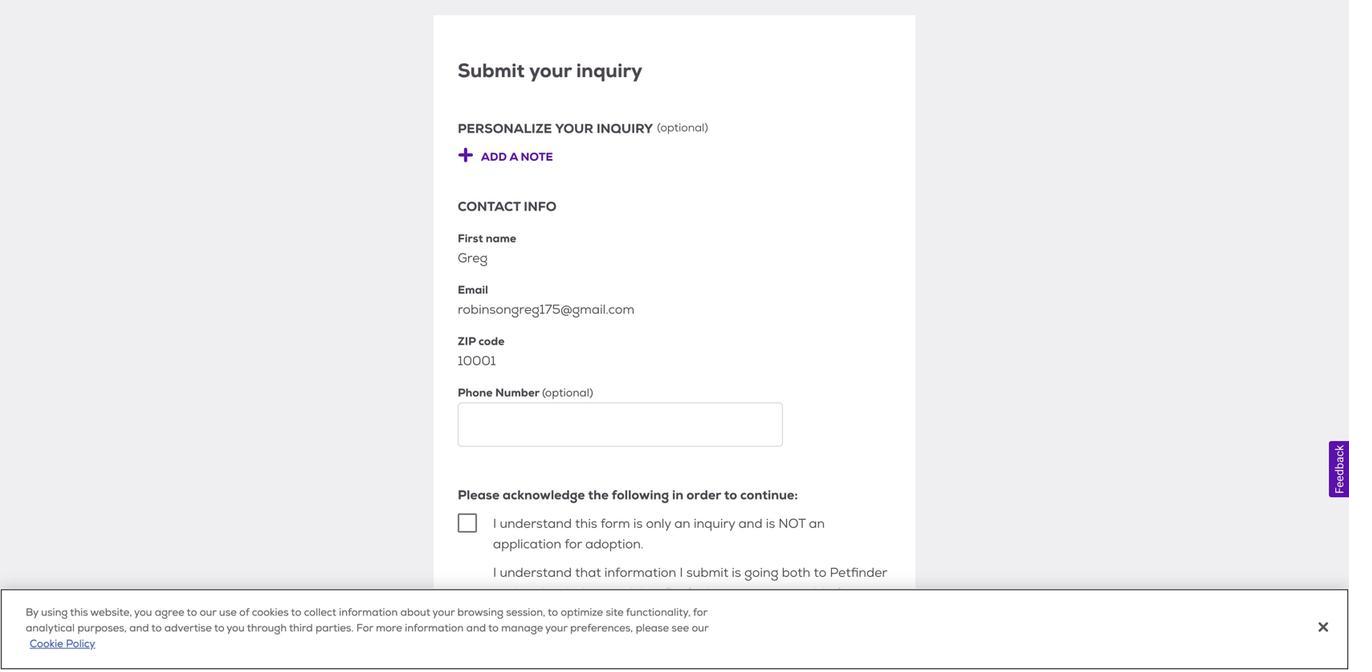 Task type: vqa. For each thing, say whether or not it's contained in the screenshot.
Spencer, ADOPTABLE, Baby Male Shepherd & Mixed Breed, in Madera, CA. image
no



Task type: locate. For each thing, give the bounding box(es) containing it.
0 horizontal spatial for
[[565, 536, 582, 552]]

0 vertical spatial this
[[575, 515, 598, 532]]

1 vertical spatial for
[[836, 585, 854, 602]]

email robinsongreg175@gmail.com
[[458, 282, 635, 318]]

adoption.
[[586, 536, 644, 552]]

1 vertical spatial (optional)
[[542, 386, 594, 400]]

0 horizontal spatial this
[[70, 606, 88, 619]]

1 vertical spatial the
[[537, 585, 557, 602]]

this right using
[[70, 606, 88, 619]]

understand down "application"
[[500, 564, 572, 581]]

2 horizontal spatial for
[[836, 585, 854, 602]]

both
[[782, 564, 811, 581]]

2 vertical spatial the
[[599, 605, 620, 622]]

understand for to
[[500, 564, 572, 581]]

(optional) inside personalize your inquiry (optional)
[[657, 120, 709, 135]]

going
[[745, 564, 779, 581]]

understand inside i understand that information i submit is going both to petfinder and to the shelter, and that petfinder is not responsible for interactions with the shelter.
[[500, 564, 572, 581]]

that
[[575, 564, 602, 581], [636, 585, 662, 602]]

use
[[219, 606, 237, 619]]

purposes,
[[77, 621, 127, 635]]

2 vertical spatial inquiry
[[694, 515, 736, 532]]

an right only
[[675, 515, 691, 532]]

(optional)
[[657, 120, 709, 135], [542, 386, 594, 400]]

you left the agree
[[134, 606, 152, 619]]

to right 'both'
[[814, 564, 827, 581]]

your right about
[[433, 606, 455, 619]]

2 horizontal spatial information
[[605, 564, 677, 581]]

privacy alert dialog
[[0, 589, 1350, 670]]

and down continue:
[[739, 515, 763, 532]]

i down please
[[493, 515, 497, 532]]

the up interactions
[[537, 585, 557, 602]]

i up the browsing
[[493, 564, 497, 581]]

understand up "application"
[[500, 515, 572, 532]]

our right see at the bottom
[[692, 621, 709, 635]]

0 horizontal spatial that
[[575, 564, 602, 581]]

about
[[401, 606, 431, 619]]

with
[[570, 605, 596, 622]]

add a note
[[481, 149, 553, 164]]

you
[[134, 606, 152, 619], [227, 621, 245, 635]]

0 horizontal spatial (optional)
[[542, 386, 594, 400]]

1 horizontal spatial information
[[405, 621, 464, 635]]

this inside by using this website, you agree to our use of cookies to collect information about your browsing session, to optimize site functionality, for analytical purposes, and to advertise to you through third parties.  for more information and to manage your preferences, please see our cookie policy
[[70, 606, 88, 619]]

1 vertical spatial our
[[692, 621, 709, 635]]

only
[[646, 515, 672, 532]]

submit
[[687, 564, 729, 581]]

1 understand from the top
[[500, 515, 572, 532]]

1 horizontal spatial (optional)
[[657, 120, 709, 135]]

understand
[[500, 515, 572, 532], [500, 564, 572, 581]]

information
[[605, 564, 677, 581], [339, 606, 398, 619], [405, 621, 464, 635]]

this for form
[[575, 515, 598, 532]]

collect
[[304, 606, 336, 619]]

cookie policy link
[[30, 637, 95, 650]]

to
[[725, 487, 738, 503], [814, 564, 827, 581], [521, 585, 533, 602], [187, 606, 197, 619], [291, 606, 302, 619], [548, 606, 558, 619], [151, 621, 162, 635], [214, 621, 225, 635], [488, 621, 499, 635]]

not
[[779, 515, 806, 532]]

an right the not
[[809, 515, 825, 532]]

this inside i understand this form is only an inquiry and is not an application for adoption.
[[575, 515, 598, 532]]

petfinder down submit
[[665, 585, 723, 602]]

1 vertical spatial this
[[70, 606, 88, 619]]

this
[[575, 515, 598, 532], [70, 606, 88, 619]]

third
[[289, 621, 313, 635]]

understand inside i understand this form is only an inquiry and is not an application for adoption.
[[500, 515, 572, 532]]

for
[[565, 536, 582, 552], [836, 585, 854, 602], [693, 606, 708, 619]]

2 vertical spatial information
[[405, 621, 464, 635]]

number
[[496, 385, 540, 400]]

please
[[636, 621, 669, 635]]

information down about
[[405, 621, 464, 635]]

acknowledge
[[503, 487, 585, 503]]

for left adoption.
[[565, 536, 582, 552]]

cookie
[[30, 637, 63, 650]]

1 vertical spatial information
[[339, 606, 398, 619]]

your right the submit
[[530, 58, 572, 83]]

2 understand from the top
[[500, 564, 572, 581]]

for down submit
[[693, 606, 708, 619]]

inquiry
[[577, 58, 643, 83], [597, 120, 653, 137], [694, 515, 736, 532]]

i
[[493, 515, 497, 532], [493, 564, 497, 581], [680, 564, 683, 581]]

1 horizontal spatial this
[[575, 515, 598, 532]]

add a note button
[[458, 147, 553, 164]]

email
[[458, 282, 488, 297]]

an
[[675, 515, 691, 532], [809, 515, 825, 532]]

phone number (optional)
[[458, 385, 594, 400]]

petfinder
[[830, 564, 888, 581], [665, 585, 723, 602]]

inquiry for submit your inquiry
[[577, 58, 643, 83]]

that up shelter.
[[636, 585, 662, 602]]

0 vertical spatial the
[[588, 487, 609, 503]]

note
[[521, 149, 553, 164]]

information up for
[[339, 606, 398, 619]]

1 an from the left
[[675, 515, 691, 532]]

1 horizontal spatial petfinder
[[830, 564, 888, 581]]

and up session,
[[493, 585, 517, 602]]

0 vertical spatial inquiry
[[577, 58, 643, 83]]

interactions
[[493, 605, 567, 622]]

1 vertical spatial petfinder
[[665, 585, 723, 602]]

2 an from the left
[[809, 515, 825, 532]]

i inside i understand this form is only an inquiry and is not an application for adoption.
[[493, 515, 497, 532]]

1 vertical spatial understand
[[500, 564, 572, 581]]

1 vertical spatial inquiry
[[597, 120, 653, 137]]

0 vertical spatial (optional)
[[657, 120, 709, 135]]

is
[[634, 515, 643, 532], [766, 515, 776, 532], [732, 564, 742, 581], [726, 585, 735, 602]]

0 vertical spatial understand
[[500, 515, 572, 532]]

i for i understand this form is only an inquiry and is not an application for adoption.
[[493, 515, 497, 532]]

for right responsible at the right bottom of page
[[836, 585, 854, 602]]

inquiry inside personalize your inquiry (optional)
[[597, 120, 653, 137]]

0 horizontal spatial our
[[200, 606, 217, 619]]

your
[[530, 58, 572, 83], [555, 120, 594, 137], [433, 606, 455, 619], [546, 621, 568, 635]]

to up session,
[[521, 585, 533, 602]]

the up form
[[588, 487, 609, 503]]

petfinder right 'both'
[[830, 564, 888, 581]]

form
[[601, 515, 630, 532]]

personalize
[[458, 120, 552, 137]]

1 vertical spatial you
[[227, 621, 245, 635]]

i for i understand that information i submit is going both to petfinder and to the shelter, and that petfinder is not responsible for interactions with the shelter.
[[493, 564, 497, 581]]

please acknowledge the following in order to continue:
[[458, 487, 798, 503]]

your inside personalize your inquiry (optional)
[[555, 120, 594, 137]]

information down adoption.
[[605, 564, 677, 581]]

0 horizontal spatial an
[[675, 515, 691, 532]]

0 vertical spatial that
[[575, 564, 602, 581]]

please
[[458, 487, 500, 503]]

order
[[687, 487, 721, 503]]

and inside i understand this form is only an inquiry and is not an application for adoption.
[[739, 515, 763, 532]]

not
[[739, 585, 759, 602]]

our left use
[[200, 606, 217, 619]]

that up shelter,
[[575, 564, 602, 581]]

you down use
[[227, 621, 245, 635]]

the right 'with'
[[599, 605, 620, 622]]

1 horizontal spatial you
[[227, 621, 245, 635]]

phone
[[458, 385, 493, 400]]

the
[[588, 487, 609, 503], [537, 585, 557, 602], [599, 605, 620, 622]]

1 horizontal spatial for
[[693, 606, 708, 619]]

2 vertical spatial for
[[693, 606, 708, 619]]

our
[[200, 606, 217, 619], [692, 621, 709, 635]]

0 horizontal spatial you
[[134, 606, 152, 619]]

and
[[739, 515, 763, 532], [493, 585, 517, 602], [609, 585, 633, 602], [129, 621, 149, 635], [467, 621, 486, 635]]

1 horizontal spatial an
[[809, 515, 825, 532]]

your down "submit your inquiry"
[[555, 120, 594, 137]]

inquiry inside i understand this form is only an inquiry and is not an application for adoption.
[[694, 515, 736, 532]]

0 vertical spatial information
[[605, 564, 677, 581]]

1 vertical spatial that
[[636, 585, 662, 602]]

information inside i understand that information i submit is going both to petfinder and to the shelter, and that petfinder is not responsible for interactions with the shelter.
[[605, 564, 677, 581]]

zip code 10001
[[458, 334, 505, 369]]

website,
[[90, 606, 132, 619]]

this left form
[[575, 515, 598, 532]]

to down use
[[214, 621, 225, 635]]

None field
[[458, 403, 783, 447]]

your left 'with'
[[546, 621, 568, 635]]

0 vertical spatial for
[[565, 536, 582, 552]]



Task type: describe. For each thing, give the bounding box(es) containing it.
personalize your inquiry (optional)
[[458, 120, 709, 137]]

site
[[606, 606, 624, 619]]

to down the browsing
[[488, 621, 499, 635]]

understand for application
[[500, 515, 572, 532]]

for
[[357, 621, 373, 635]]

continue:
[[741, 487, 798, 503]]

a
[[510, 149, 518, 164]]

application
[[493, 536, 562, 552]]

i understand this form is only an inquiry and is not an application for adoption.
[[493, 515, 825, 552]]

shelter.
[[623, 605, 668, 622]]

preferences,
[[570, 621, 633, 635]]

to up advertise on the left of the page
[[187, 606, 197, 619]]

greg
[[458, 249, 488, 266]]

0 vertical spatial you
[[134, 606, 152, 619]]

first name greg
[[458, 231, 517, 266]]

(optional) inside phone number (optional)
[[542, 386, 594, 400]]

10001
[[458, 352, 496, 369]]

following
[[612, 487, 669, 503]]

responsible
[[763, 585, 833, 602]]

to right order
[[725, 487, 738, 503]]

i understand that information i submit is going both to petfinder and to the shelter, and that petfinder is not responsible for interactions with the shelter.
[[493, 564, 888, 622]]

of
[[239, 606, 249, 619]]

submit
[[458, 58, 525, 83]]

to up third
[[291, 606, 302, 619]]

0 vertical spatial our
[[200, 606, 217, 619]]

for inside i understand that information i submit is going both to petfinder and to the shelter, and that petfinder is not responsible for interactions with the shelter.
[[836, 585, 854, 602]]

by using this website, you agree to our use of cookies to collect information about your browsing session, to optimize site functionality, for analytical purposes, and to advertise to you through third parties.  for more information and to manage your preferences, please see our cookie policy
[[26, 606, 709, 650]]

contact
[[458, 198, 521, 215]]

to down the agree
[[151, 621, 162, 635]]

first
[[458, 231, 483, 246]]

through
[[247, 621, 287, 635]]

code
[[479, 334, 505, 349]]

0 vertical spatial petfinder
[[830, 564, 888, 581]]

0 horizontal spatial petfinder
[[665, 585, 723, 602]]

0 horizontal spatial information
[[339, 606, 398, 619]]

shelter,
[[560, 585, 605, 602]]

browsing
[[458, 606, 504, 619]]

zip
[[458, 334, 476, 349]]

info
[[524, 198, 557, 215]]

submit your inquiry
[[458, 58, 643, 83]]

by
[[26, 606, 38, 619]]

manage
[[502, 621, 543, 635]]

i left submit
[[680, 564, 683, 581]]

for inside i understand this form is only an inquiry and is not an application for adoption.
[[565, 536, 582, 552]]

to right session,
[[548, 606, 558, 619]]

more
[[376, 621, 402, 635]]

and up site
[[609, 585, 633, 602]]

using
[[41, 606, 68, 619]]

advertise
[[164, 621, 212, 635]]

1 horizontal spatial our
[[692, 621, 709, 635]]

optimize
[[561, 606, 603, 619]]

contact info
[[458, 198, 557, 215]]

agree
[[155, 606, 184, 619]]

robinsongreg175@gmail.com
[[458, 301, 635, 318]]

parties.
[[316, 621, 354, 635]]

in
[[672, 487, 684, 503]]

cookies
[[252, 606, 289, 619]]

for inside by using this website, you agree to our use of cookies to collect information about your browsing session, to optimize site functionality, for analytical purposes, and to advertise to you through third parties.  for more information and to manage your preferences, please see our cookie policy
[[693, 606, 708, 619]]

1 horizontal spatial that
[[636, 585, 662, 602]]

inquiry for personalize your inquiry (optional)
[[597, 120, 653, 137]]

name
[[486, 231, 517, 246]]

add
[[481, 149, 507, 164]]

analytical
[[26, 621, 75, 635]]

and down website,
[[129, 621, 149, 635]]

session,
[[506, 606, 546, 619]]

see
[[672, 621, 690, 635]]

and down the browsing
[[467, 621, 486, 635]]

policy
[[66, 637, 95, 650]]

functionality,
[[626, 606, 691, 619]]

this for website,
[[70, 606, 88, 619]]



